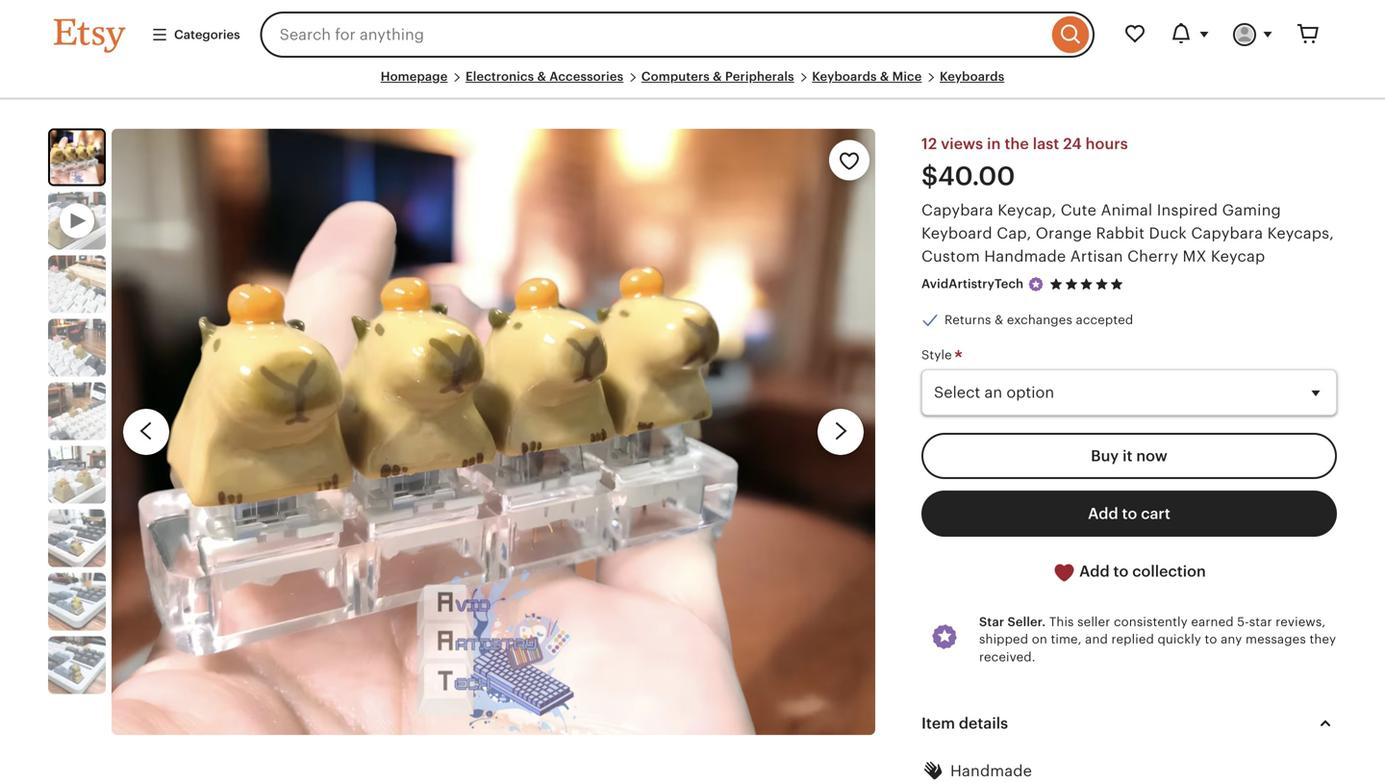 Task type: locate. For each thing, give the bounding box(es) containing it.
computers & peripherals
[[642, 69, 794, 84]]

& right the electronics
[[537, 69, 547, 84]]

& right returns
[[995, 313, 1004, 327]]

keyboards link
[[940, 69, 1005, 84]]

handmade down "cap," on the top right of the page
[[985, 248, 1066, 265]]

12 views in the last 24 hours $40.00
[[922, 135, 1128, 191]]

computers & peripherals link
[[642, 69, 794, 84]]

capybara keycap cute animal inspired gaming keyboard cap capybara bunny image
[[48, 510, 106, 567]]

electronics
[[466, 69, 534, 84]]

capybara keycap cute animal inspired gaming keyboard cap image 3 image
[[48, 319, 106, 377]]

handmade down "details"
[[951, 763, 1032, 780]]

cart
[[1141, 505, 1171, 523]]

keyboards for keyboards link
[[940, 69, 1005, 84]]

Search for anything text field
[[260, 12, 1048, 58]]

keyboards & mice link
[[812, 69, 922, 84]]

avidartistrytech
[[922, 277, 1024, 291]]

seller.
[[1008, 615, 1046, 629]]

item details button
[[904, 700, 1355, 747]]

menu bar
[[54, 69, 1332, 100]]

capybara keycap cute animal inspired gaming keyboard cap capybara trio image
[[48, 637, 106, 694]]

capybara keycap cute animal inspired gaming keyboard cap image 1 image
[[112, 129, 876, 735], [50, 130, 104, 184]]

menu bar containing homepage
[[54, 69, 1332, 100]]

2 keyboards from the left
[[940, 69, 1005, 84]]

quickly
[[1158, 632, 1202, 647]]

returns
[[945, 313, 992, 327]]

capybara up keycap
[[1191, 225, 1264, 242]]

hours
[[1086, 135, 1128, 153]]

it
[[1123, 448, 1133, 465]]

item details
[[922, 715, 1008, 732]]

& left "mice"
[[880, 69, 889, 84]]

in
[[987, 135, 1001, 153]]

24
[[1064, 135, 1082, 153]]

0 vertical spatial to
[[1122, 505, 1138, 523]]

star
[[1250, 615, 1273, 629]]

and
[[1086, 632, 1108, 647]]

homepage
[[381, 69, 448, 84]]

buy it now button
[[922, 433, 1337, 479]]

to inside add to collection button
[[1114, 563, 1129, 580]]

keyboards left "mice"
[[812, 69, 877, 84]]

this
[[1050, 615, 1074, 629]]

capybara keycap cute animal inspired gaming keyboard cap capybara duck image
[[48, 573, 106, 631]]

capybara up keyboard
[[922, 202, 994, 219]]

1 vertical spatial capybara
[[1191, 225, 1264, 242]]

to left cart
[[1122, 505, 1138, 523]]

1 horizontal spatial capybara
[[1191, 225, 1264, 242]]

star seller.
[[979, 615, 1046, 629]]

star_seller image
[[1028, 276, 1045, 293]]

& right the computers
[[713, 69, 722, 84]]

received.
[[979, 650, 1036, 664]]

electronics & accessories link
[[466, 69, 624, 84]]

0 vertical spatial handmade
[[985, 248, 1066, 265]]

1 horizontal spatial keyboards
[[940, 69, 1005, 84]]

1 vertical spatial add
[[1080, 563, 1110, 580]]

artisan
[[1071, 248, 1124, 265]]

0 horizontal spatial keyboards
[[812, 69, 877, 84]]

time,
[[1051, 632, 1082, 647]]

categories
[[174, 27, 240, 42]]

add up seller in the bottom right of the page
[[1080, 563, 1110, 580]]

12
[[922, 135, 937, 153]]

1 vertical spatial to
[[1114, 563, 1129, 580]]

cap,
[[997, 225, 1032, 242]]

item
[[922, 715, 955, 732]]

keyboards
[[812, 69, 877, 84], [940, 69, 1005, 84]]

animal
[[1101, 202, 1153, 219]]

to inside add to cart button
[[1122, 505, 1138, 523]]

keycap
[[1211, 248, 1266, 265]]

None search field
[[260, 12, 1095, 58]]

custom
[[922, 248, 980, 265]]

capybara
[[922, 202, 994, 219], [1191, 225, 1264, 242]]

add
[[1088, 505, 1119, 523], [1080, 563, 1110, 580]]

homepage link
[[381, 69, 448, 84]]

&
[[537, 69, 547, 84], [713, 69, 722, 84], [880, 69, 889, 84], [995, 313, 1004, 327]]

earned
[[1191, 615, 1234, 629]]

keyboards right "mice"
[[940, 69, 1005, 84]]

0 vertical spatial capybara
[[922, 202, 994, 219]]

replied
[[1112, 632, 1155, 647]]

add to collection button
[[922, 549, 1337, 596]]

to
[[1122, 505, 1138, 523], [1114, 563, 1129, 580], [1205, 632, 1218, 647]]

avidartistrytech link
[[922, 277, 1024, 291]]

to left the collection
[[1114, 563, 1129, 580]]

views
[[941, 135, 984, 153]]

to down the earned
[[1205, 632, 1218, 647]]

cherry
[[1128, 248, 1179, 265]]

to for cart
[[1122, 505, 1138, 523]]

& for electronics
[[537, 69, 547, 84]]

1 keyboards from the left
[[812, 69, 877, 84]]

2 vertical spatial to
[[1205, 632, 1218, 647]]

add left cart
[[1088, 505, 1119, 523]]

now
[[1137, 448, 1168, 465]]

0 vertical spatial add
[[1088, 505, 1119, 523]]

categories button
[[137, 17, 255, 52]]

0 horizontal spatial capybara
[[922, 202, 994, 219]]

collection
[[1133, 563, 1206, 580]]

handmade
[[985, 248, 1066, 265], [951, 763, 1032, 780]]



Task type: vqa. For each thing, say whether or not it's contained in the screenshot.
The Buy
yes



Task type: describe. For each thing, give the bounding box(es) containing it.
& for keyboards
[[880, 69, 889, 84]]

gaming
[[1223, 202, 1282, 219]]

keyboards for keyboards & mice
[[812, 69, 877, 84]]

reviews,
[[1276, 615, 1326, 629]]

capybara keycap cute animal inspired gaming keyboard cap image 5 image
[[48, 446, 106, 504]]

keycaps,
[[1268, 225, 1335, 242]]

rabbit
[[1096, 225, 1145, 242]]

this seller consistently earned 5-star reviews, shipped on time, and replied quickly to any messages they received.
[[979, 615, 1337, 664]]

capybara keycap cute animal inspired gaming keyboard cap capybara orange image
[[48, 256, 106, 313]]

they
[[1310, 632, 1337, 647]]

keyboard
[[922, 225, 993, 242]]

peripherals
[[725, 69, 794, 84]]

mx
[[1183, 248, 1207, 265]]

inspired
[[1157, 202, 1218, 219]]

mice
[[893, 69, 922, 84]]

messages
[[1246, 632, 1307, 647]]

consistently
[[1114, 615, 1188, 629]]

0 horizontal spatial capybara keycap cute animal inspired gaming keyboard cap image 1 image
[[50, 130, 104, 184]]

buy
[[1091, 448, 1119, 465]]

5-
[[1238, 615, 1250, 629]]

details
[[959, 715, 1008, 732]]

1 horizontal spatial capybara keycap cute animal inspired gaming keyboard cap image 1 image
[[112, 129, 876, 735]]

exchanges
[[1007, 313, 1073, 327]]

add to collection
[[1076, 563, 1206, 580]]

& for returns
[[995, 313, 1004, 327]]

$40.00
[[922, 161, 1016, 191]]

the
[[1005, 135, 1029, 153]]

to for collection
[[1114, 563, 1129, 580]]

accessories
[[550, 69, 624, 84]]

returns & exchanges accepted
[[945, 313, 1134, 327]]

capybara keycap, cute animal inspired gaming keyboard cap, orange rabbit duck capybara keycaps, custom handmade artisan cherry mx keycap
[[922, 202, 1335, 265]]

buy it now
[[1091, 448, 1168, 465]]

keyboards & mice
[[812, 69, 922, 84]]

computers
[[642, 69, 710, 84]]

add for add to cart
[[1088, 505, 1119, 523]]

electronics & accessories
[[466, 69, 624, 84]]

star
[[979, 615, 1005, 629]]

seller
[[1078, 615, 1111, 629]]

any
[[1221, 632, 1243, 647]]

orange
[[1036, 225, 1092, 242]]

add to cart button
[[922, 491, 1337, 537]]

cute
[[1061, 202, 1097, 219]]

shipped
[[979, 632, 1029, 647]]

add to cart
[[1088, 505, 1171, 523]]

add for add to collection
[[1080, 563, 1110, 580]]

capybara keycap cute animal inspired gaming keyboard cap image 4 image
[[48, 383, 106, 440]]

categories banner
[[19, 0, 1366, 69]]

handmade inside the capybara keycap, cute animal inspired gaming keyboard cap, orange rabbit duck capybara keycaps, custom handmade artisan cherry mx keycap
[[985, 248, 1066, 265]]

none search field inside "categories" banner
[[260, 12, 1095, 58]]

on
[[1032, 632, 1048, 647]]

last
[[1033, 135, 1060, 153]]

duck
[[1149, 225, 1187, 242]]

& for computers
[[713, 69, 722, 84]]

style
[[922, 348, 956, 362]]

to inside 'this seller consistently earned 5-star reviews, shipped on time, and replied quickly to any messages they received.'
[[1205, 632, 1218, 647]]

1 vertical spatial handmade
[[951, 763, 1032, 780]]

keycap,
[[998, 202, 1057, 219]]

accepted
[[1076, 313, 1134, 327]]



